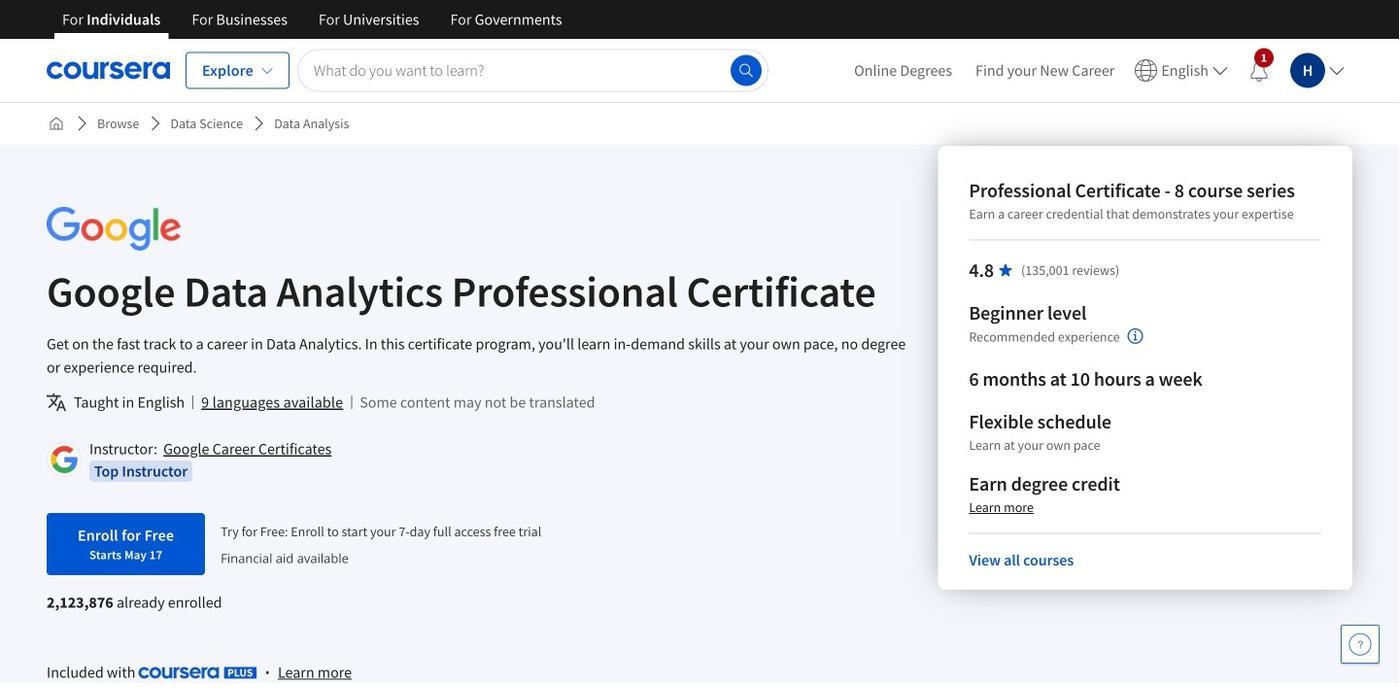 Task type: locate. For each thing, give the bounding box(es) containing it.
None search field
[[297, 49, 769, 92]]

menu
[[843, 39, 1353, 102]]

home image
[[49, 116, 64, 131]]



Task type: vqa. For each thing, say whether or not it's contained in the screenshot.
What do you want to learn? text box
yes



Task type: describe. For each thing, give the bounding box(es) containing it.
What do you want to learn? text field
[[297, 49, 769, 92]]

google image
[[47, 207, 181, 251]]

help center image
[[1349, 633, 1372, 656]]

google career certificates image
[[50, 445, 79, 474]]

coursera plus image
[[139, 667, 257, 679]]

banner navigation
[[47, 0, 578, 39]]

learn more about degree credit element
[[969, 498, 1034, 517]]

information about difficulty level pre-requisites. image
[[1128, 328, 1144, 344]]

coursera image
[[47, 55, 170, 86]]



